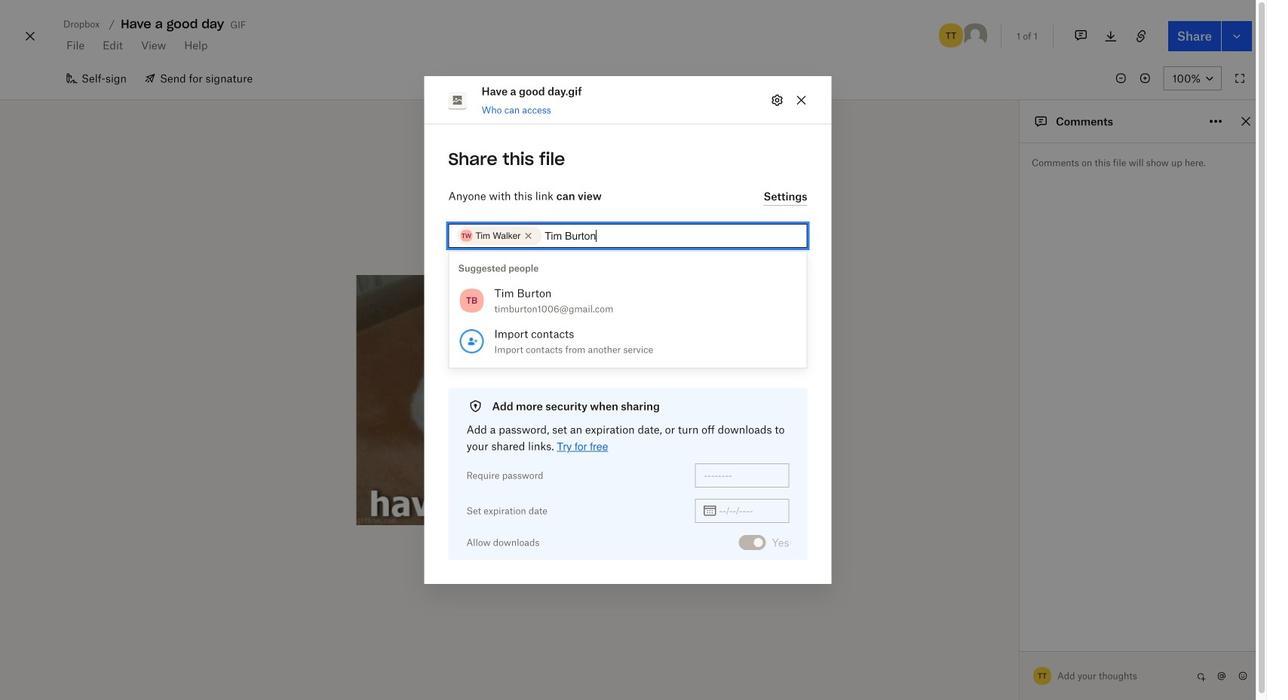 Task type: locate. For each thing, give the bounding box(es) containing it.
1 option from the top
[[449, 281, 807, 321]]

None text field
[[545, 228, 798, 244]]

Require password text field
[[704, 468, 780, 484]]

Add a note (optional) text field
[[448, 254, 808, 314]]

option
[[449, 281, 807, 321], [449, 321, 807, 362]]

Add your thoughts text field
[[1058, 665, 1192, 689]]

add your thoughts image
[[1058, 668, 1180, 685]]

have a good day.gif image
[[356, 275, 663, 526]]

close image
[[21, 24, 39, 48]]

sharing modal dialog
[[424, 76, 832, 701]]

Set expiration date text field
[[719, 503, 780, 520]]



Task type: vqa. For each thing, say whether or not it's contained in the screenshot.
Sharing Modal dialog
yes



Task type: describe. For each thing, give the bounding box(es) containing it.
terry turtle image
[[938, 22, 965, 49]]

2 option from the top
[[449, 321, 807, 362]]

jeremy miller image
[[962, 22, 989, 49]]

close right sidebar image
[[1237, 112, 1255, 130]]



